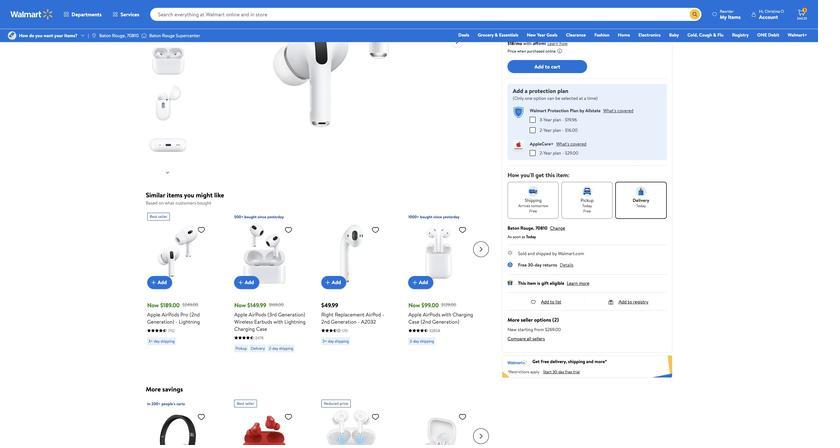 Task type: describe. For each thing, give the bounding box(es) containing it.
now $189.00 $249.00 apple airpods pro (2nd generation) - lightning
[[147, 301, 200, 326]]

airpod
[[366, 311, 381, 318]]

year for 2-year plan - $29.00
[[544, 150, 552, 156]]

1 vertical spatial best
[[237, 401, 245, 407]]

apple airpods with charging case (2nd generation) image
[[409, 223, 469, 284]]

$129.00
[[442, 302, 456, 309]]

more for more seller options (2) new starting from $269.00 compare all sellers
[[508, 316, 520, 324]]

now for now $99.00 $129.00 apple airpods with charging case (2nd generation)
[[409, 301, 420, 310]]

baton rouge, 70810
[[99, 32, 139, 39]]

0 horizontal spatial free
[[518, 262, 527, 268]]

one debit
[[758, 32, 780, 38]]

apple for $149.99
[[234, 311, 248, 318]]

day inside the get free delivery, shipping and more* banner
[[559, 370, 565, 375]]

now for now $149.99 $169.00 apple airpods (3rd generation) wireless earbuds with lightning charging case
[[234, 301, 246, 310]]

clearance link
[[563, 31, 589, 39]]

1 horizontal spatial a
[[584, 95, 587, 102]]

year for 2-year plan - $16.00
[[544, 127, 552, 133]]

plan for $16.00
[[553, 127, 561, 133]]

2 3+ from the left
[[323, 339, 327, 344]]

1 3+ from the left
[[149, 339, 153, 344]]

3 add button from the left
[[321, 276, 347, 289]]

debit
[[769, 32, 780, 38]]

beats fit pro - noise cancelling wireless earbuds - apple & android compatible - beats white image
[[409, 411, 469, 446]]

goals
[[547, 32, 558, 38]]

year for new year goals
[[537, 32, 546, 38]]

get
[[536, 171, 544, 179]]

services button
[[107, 7, 145, 22]]

by for shipped
[[553, 250, 557, 257]]

case inside now $99.00 $129.00 apple airpods with charging case (2nd generation)
[[409, 318, 420, 326]]

- left the $19.96
[[563, 116, 564, 123]]

based
[[146, 200, 158, 207]]

do
[[29, 32, 34, 39]]

225
[[538, 4, 544, 10]]

70810 for baton rouge, 70810
[[127, 32, 139, 39]]

delivery for delivery
[[251, 346, 265, 351]]

customers
[[176, 200, 196, 207]]

walmart.com
[[558, 250, 584, 257]]

0 vertical spatial $249.00
[[561, 21, 577, 27]]

1000+ bought since yesterday
[[409, 214, 460, 220]]

shipped
[[536, 250, 551, 257]]

0 horizontal spatial seller
[[158, 214, 167, 219]]

add to cart image for now $149.99
[[237, 279, 245, 287]]

$189.00 for now $189.00
[[528, 16, 558, 28]]

delivery,
[[550, 359, 567, 365]]

0 vertical spatial covered
[[618, 107, 634, 114]]

$169.00
[[269, 302, 284, 309]]

your
[[54, 32, 63, 39]]

1 horizontal spatial free
[[566, 370, 573, 375]]

baton rouge, 70810 change as soon as today
[[508, 225, 566, 240]]

applecare+
[[530, 141, 554, 147]]

bluetooth headphones wireless earbuds bluetooth headset with microphone touch control , ipx7 waterproof, high-fidelity stereo earphones for sports and work，compatible with iphone 13 pro max image
[[321, 411, 382, 446]]

$29.00
[[565, 150, 579, 156]]

is
[[538, 280, 541, 287]]

$269.00
[[545, 327, 561, 333]]

when
[[517, 48, 527, 54]]

in
[[147, 402, 151, 407]]

1 horizontal spatial what's
[[604, 107, 617, 114]]

airpods for now $189.00
[[162, 311, 179, 318]]

today inside baton rouge, 70810 change as soon as today
[[526, 234, 536, 240]]

add to cart image for apple airpods pro (2nd generation) - lightning image
[[150, 279, 158, 287]]

similar
[[146, 191, 165, 200]]

add to cart
[[535, 63, 561, 70]]

you
[[509, 30, 516, 36]]

reduced
[[324, 401, 339, 407]]

0 vertical spatial free
[[541, 359, 549, 365]]

*restrictions apply
[[508, 370, 540, 375]]

might
[[196, 191, 213, 200]]

3
[[804, 7, 806, 13]]

at
[[579, 95, 583, 102]]

what's covered button for applecare+
[[557, 141, 587, 147]]

pickup today free
[[581, 197, 594, 214]]

delivery for delivery today
[[633, 197, 650, 204]]

learn more about strikethrough prices image
[[578, 21, 584, 26]]

electronics link
[[636, 31, 664, 39]]

seller inside more seller options (2) new starting from $269.00 compare all sellers
[[521, 316, 533, 324]]

by for plan
[[580, 107, 585, 114]]

on
[[159, 200, 164, 207]]

today for pickup
[[583, 203, 592, 209]]

generation) inside now $189.00 $249.00 apple airpods pro (2nd generation) - lightning
[[147, 318, 174, 326]]

intent image for shipping image
[[528, 186, 539, 197]]

add to favorites list, apple airpods (3rd generation) wireless earbuds with lightning charging case image
[[285, 226, 293, 234]]

selected
[[562, 95, 578, 102]]

0 vertical spatial 2-day shipping
[[410, 339, 434, 344]]

3-
[[540, 116, 544, 123]]

cold, cough & flu link
[[685, 31, 727, 39]]

charging inside now $149.99 $169.00 apple airpods (3rd generation) wireless earbuds with lightning charging case
[[234, 326, 255, 333]]

(2nd inside now $189.00 $249.00 apple airpods pro (2nd generation) - lightning
[[190, 311, 200, 318]]

can
[[548, 95, 555, 102]]

clearance
[[566, 32, 586, 38]]

cold, cough & flu
[[688, 32, 724, 38]]

$44.20
[[798, 16, 808, 21]]

add to cart image for the right replacement airpod - 2nd generation - a2032 image
[[324, 279, 332, 287]]

- left $16.00
[[562, 127, 564, 133]]

one debit link
[[755, 31, 783, 39]]

next slide for similar items you might like list image
[[474, 242, 489, 257]]

airpods for now $149.99
[[249, 311, 266, 318]]

Search search field
[[150, 8, 702, 21]]

add to cart image for now $99.00
[[411, 279, 419, 287]]

more seller options (2) new starting from $269.00 compare all sellers
[[508, 316, 561, 342]]

now for now $189.00 $249.00 apple airpods pro (2nd generation) - lightning
[[147, 301, 159, 310]]

price
[[508, 48, 517, 54]]

home link
[[615, 31, 633, 39]]

(only
[[513, 95, 524, 102]]

starting
[[518, 327, 533, 333]]

more for more savings
[[146, 385, 161, 394]]

plan for $29.00
[[553, 150, 561, 156]]

 image for how
[[8, 31, 16, 40]]

beats studio buds – true wireless noise cancelling bluetooth earbuds - beats red image
[[234, 411, 295, 446]]

rouge
[[162, 32, 175, 39]]

1 vertical spatial 2-day shipping
[[269, 346, 293, 351]]

add to cart button
[[508, 60, 587, 73]]

product group containing now $149.99
[[234, 210, 307, 365]]

 image for baton
[[91, 33, 97, 38]]

you save $60.00
[[509, 30, 544, 37]]

learn how
[[548, 40, 568, 47]]

product group containing best seller
[[234, 398, 307, 446]]

0 horizontal spatial a
[[525, 87, 528, 95]]

- inside now $189.00 $249.00 apple airpods pro (2nd generation) - lightning
[[176, 318, 178, 326]]

cough
[[699, 32, 713, 38]]

30- for free
[[528, 262, 535, 268]]

32858
[[430, 328, 440, 334]]

one
[[525, 95, 533, 102]]

compare all sellers button
[[508, 336, 545, 342]]

hi,
[[759, 8, 764, 14]]

replacement
[[335, 311, 365, 318]]

details button
[[560, 262, 574, 268]]

allstate
[[586, 107, 601, 114]]

how do you want your items?
[[19, 32, 77, 39]]

and inside the get free delivery, shipping and more* banner
[[587, 359, 594, 365]]

pro
[[180, 311, 188, 318]]

plan inside add a protection plan (only one option can be selected at a time)
[[558, 87, 569, 95]]

product group containing now $99.00
[[409, 210, 481, 365]]

departments
[[72, 11, 102, 18]]

fashion link
[[592, 31, 613, 39]]

pickup for pickup today free
[[581, 197, 594, 204]]

add inside button
[[535, 63, 544, 70]]

(2nd inside now $99.00 $129.00 apple airpods with charging case (2nd generation)
[[421, 318, 431, 326]]

0 horizontal spatial what's
[[557, 141, 570, 147]]

yesterday for now $99.00
[[443, 214, 460, 220]]

$18/mo
[[508, 40, 522, 47]]

with inside now $149.99 $169.00 apple airpods (3rd generation) wireless earbuds with lightning charging case
[[274, 318, 283, 326]]

items?
[[64, 32, 77, 39]]

add to list button
[[531, 299, 562, 305]]

product group containing in 200+ people's carts
[[147, 398, 220, 446]]

rouge, for baton rouge, 70810 change as soon as today
[[521, 225, 535, 232]]

2-year plan - $16.00
[[540, 127, 578, 133]]

want
[[44, 32, 53, 39]]

case inside now $149.99 $169.00 apple airpods (3rd generation) wireless earbuds with lightning charging case
[[256, 326, 267, 333]]

charging inside now $99.00 $129.00 apple airpods with charging case (2nd generation)
[[453, 311, 473, 318]]

500+
[[234, 214, 244, 220]]

departments button
[[58, 7, 107, 22]]

add to favorites list, beats studio buds – true wireless noise cancelling bluetooth earbuds - beats red image
[[285, 413, 293, 422]]

year for 3-year plan - $19.96
[[544, 116, 552, 123]]

add to favorites list, bluetooth headphones wireless earbuds bluetooth headset with microphone touch control , ipx7 waterproof, high-fidelity stereo earphones for sports and work，compatible with iphone 13 pro max image
[[372, 413, 380, 422]]

add a protection plan (only one option can be selected at a time)
[[513, 87, 598, 102]]

list
[[556, 299, 562, 305]]

now $189.00
[[508, 16, 558, 28]]

apple for $189.00
[[147, 311, 160, 318]]

next image image
[[165, 170, 170, 175]]



Task type: locate. For each thing, give the bounding box(es) containing it.
0 vertical spatial best seller
[[150, 214, 167, 219]]

year down 3-
[[544, 127, 552, 133]]

cart
[[551, 63, 561, 70]]

 image
[[141, 32, 147, 39]]

covered right allstate
[[618, 107, 634, 114]]

since right 500+
[[258, 214, 266, 220]]

1 horizontal spatial 3+
[[323, 339, 327, 344]]

0 horizontal spatial how
[[19, 32, 28, 39]]

add to favorites list, apple airpods with charging case (2nd generation) image
[[459, 226, 467, 234]]

$189.00 up new year goals
[[528, 16, 558, 28]]

right replacement airpod - 2nd generation - a2032 image
[[321, 223, 382, 284]]

1 horizontal spatial apple
[[234, 311, 248, 318]]

0 horizontal spatial 70810
[[127, 32, 139, 39]]

details
[[560, 262, 574, 268]]

2 horizontal spatial bought
[[420, 214, 433, 220]]

year down applecare+
[[544, 150, 552, 156]]

product group containing $49.99
[[321, 210, 394, 365]]

what's covered button
[[604, 107, 634, 114], [557, 141, 587, 147]]

airpods
[[162, 311, 179, 318], [249, 311, 266, 318], [423, 311, 441, 318]]

more inside more seller options (2) new starting from $269.00 compare all sellers
[[508, 316, 520, 324]]

 image right |
[[91, 33, 97, 38]]

0 vertical spatial seller
[[158, 214, 167, 219]]

0 vertical spatial what's covered button
[[604, 107, 634, 114]]

generation
[[331, 318, 357, 326]]

learn inside learn how button
[[548, 40, 559, 47]]

generation) inside now $149.99 $169.00 apple airpods (3rd generation) wireless earbuds with lightning charging case
[[278, 311, 305, 318]]

0 horizontal spatial apple
[[147, 311, 160, 318]]

sold and shipped by walmart.com
[[518, 250, 584, 257]]

sold
[[518, 250, 527, 257]]

1 vertical spatial 70810
[[536, 225, 548, 232]]

wireless
[[234, 318, 253, 326]]

rouge, up as
[[521, 225, 535, 232]]

by right plan
[[580, 107, 585, 114]]

1 vertical spatial $249.00
[[182, 302, 198, 309]]

add button
[[147, 276, 172, 289], [234, 276, 259, 289], [321, 276, 347, 289], [409, 276, 434, 289]]

free left trial
[[566, 370, 573, 375]]

best seller up beats studio buds – true wireless noise cancelling bluetooth earbuds - beats red image
[[237, 401, 255, 407]]

add inside add a protection plan (only one option can be selected at a time)
[[513, 87, 524, 95]]

1 yesterday from the left
[[267, 214, 284, 220]]

generation) up 7112
[[147, 318, 174, 326]]

eligible
[[550, 280, 565, 287]]

airpods left pro
[[162, 311, 179, 318]]

3 $44.20
[[798, 7, 808, 21]]

wpp logo image
[[513, 107, 525, 118]]

1 horizontal spatial pickup
[[581, 197, 594, 204]]

baton for baton rouge supercenter
[[149, 32, 161, 39]]

30- up item
[[528, 262, 535, 268]]

2 horizontal spatial with
[[524, 40, 532, 47]]

apple inside now $149.99 $169.00 apple airpods (3rd generation) wireless earbuds with lightning charging case
[[234, 311, 248, 318]]

seller up beats studio buds – true wireless noise cancelling bluetooth earbuds - beats red image
[[245, 401, 255, 407]]

$49.99
[[321, 301, 338, 310]]

to
[[545, 63, 550, 70], [550, 299, 555, 305], [628, 299, 632, 305]]

baton up soon
[[508, 225, 520, 232]]

2 yesterday from the left
[[443, 214, 460, 220]]

0 horizontal spatial lightning
[[179, 318, 200, 326]]

account
[[759, 13, 778, 20]]

intent image for pickup image
[[582, 186, 593, 197]]

1 airpods from the left
[[162, 311, 179, 318]]

1 horizontal spatial rouge,
[[521, 225, 535, 232]]

1 horizontal spatial airpods
[[249, 311, 266, 318]]

& left flu
[[714, 32, 717, 38]]

pickup down the wireless
[[236, 346, 247, 351]]

apply
[[531, 370, 540, 375]]

product group containing now $189.00
[[147, 210, 220, 365]]

0 horizontal spatial covered
[[571, 141, 587, 147]]

3-Year plan - $19.96 checkbox
[[530, 117, 536, 123]]

2 apple from the left
[[234, 311, 248, 318]]

year down walmart
[[544, 116, 552, 123]]

more up starting
[[508, 316, 520, 324]]

change button
[[550, 225, 566, 232]]

new year goals link
[[524, 31, 561, 39]]

0 vertical spatial 70810
[[127, 32, 139, 39]]

70810 inside baton rouge, 70810 change as soon as today
[[536, 225, 548, 232]]

how for how you'll get this item:
[[508, 171, 520, 179]]

1 vertical spatial 30-
[[553, 370, 559, 375]]

registry
[[733, 32, 749, 38]]

apple airpods (3rd generation) wireless earbuds with lightning charging case image
[[234, 223, 295, 284]]

pickup down 'intent image for pickup'
[[581, 197, 594, 204]]

1 add button from the left
[[147, 276, 172, 289]]

0 horizontal spatial charging
[[234, 326, 255, 333]]

with down $129.00
[[442, 311, 452, 318]]

lightning inside now $189.00 $249.00 apple airpods pro (2nd generation) - lightning
[[179, 318, 200, 326]]

0 horizontal spatial add to cart image
[[237, 279, 245, 287]]

walmart+ link
[[785, 31, 811, 39]]

with inside now $99.00 $129.00 apple airpods with charging case (2nd generation)
[[442, 311, 452, 318]]

add to registry
[[619, 299, 649, 305]]

3+ day shipping
[[149, 339, 175, 344], [323, 339, 349, 344]]

(2nd up 32858 in the right of the page
[[421, 318, 431, 326]]

beats solo3 wireless on-ear headphones with apple w1 headphone chip - black image
[[147, 411, 208, 446]]

1 horizontal spatial free
[[530, 208, 537, 214]]

airpods pro (2nd generation) with magsafe case (usb‑c) - image 2 of 6 image
[[149, 0, 187, 38]]

since
[[258, 214, 266, 220], [434, 214, 442, 220]]

0 horizontal spatial with
[[274, 318, 283, 326]]

0 horizontal spatial free
[[541, 359, 549, 365]]

1 horizontal spatial generation)
[[278, 311, 305, 318]]

generation) inside now $99.00 $129.00 apple airpods with charging case (2nd generation)
[[432, 318, 460, 326]]

time)
[[588, 95, 598, 102]]

to for cart
[[545, 63, 550, 70]]

you'll
[[521, 171, 534, 179]]

1 horizontal spatial add to cart image
[[411, 279, 419, 287]]

intent image for delivery image
[[636, 186, 647, 197]]

how
[[19, 32, 28, 39], [508, 171, 520, 179]]

plan down 3-year plan - $19.96
[[553, 127, 561, 133]]

registry
[[633, 299, 649, 305]]

you up the customers
[[184, 191, 194, 200]]

2-day shipping down 32858 in the right of the page
[[410, 339, 434, 344]]

next slide for more savings list image
[[474, 429, 489, 445]]

0 vertical spatial pickup
[[581, 197, 594, 204]]

0 vertical spatial $189.00
[[528, 16, 558, 28]]

1 vertical spatial more
[[146, 385, 161, 394]]

0 vertical spatial and
[[528, 250, 535, 257]]

$249.00 left 'learn more about strikethrough prices' icon
[[561, 21, 577, 27]]

0 vertical spatial charging
[[453, 311, 473, 318]]

free right get
[[541, 359, 549, 365]]

1 vertical spatial free
[[566, 370, 573, 375]]

0 vertical spatial more
[[508, 316, 520, 324]]

grocery & essentials
[[478, 32, 519, 38]]

new inside more seller options (2) new starting from $269.00 compare all sellers
[[508, 327, 517, 333]]

2 horizontal spatial airpods
[[423, 311, 441, 318]]

0 horizontal spatial what's covered button
[[557, 141, 587, 147]]

product group containing reduced price
[[321, 398, 394, 446]]

1 vertical spatial rouge,
[[521, 225, 535, 232]]

1 horizontal spatial best seller
[[237, 401, 255, 407]]

to left cart
[[545, 63, 550, 70]]

new
[[527, 32, 536, 38], [508, 327, 517, 333]]

(2nd right pro
[[190, 311, 200, 318]]

all
[[527, 336, 532, 342]]

year inside 'link'
[[537, 32, 546, 38]]

you for might
[[184, 191, 194, 200]]

walmart
[[530, 107, 547, 114]]

0 vertical spatial new
[[527, 32, 536, 38]]

covered up $29.00
[[571, 141, 587, 147]]

year up the "affirm" image
[[537, 32, 546, 38]]

& right 'grocery'
[[495, 32, 498, 38]]

1 vertical spatial delivery
[[251, 346, 265, 351]]

now for now $189.00
[[508, 16, 526, 28]]

2 horizontal spatial seller
[[521, 316, 533, 324]]

0 horizontal spatial $249.00
[[182, 302, 198, 309]]

apple inside now $189.00 $249.00 apple airpods pro (2nd generation) - lightning
[[147, 311, 160, 318]]

0 vertical spatial what's
[[604, 107, 617, 114]]

2nd
[[321, 318, 330, 326]]

flu
[[718, 32, 724, 38]]

what's right allstate
[[604, 107, 617, 114]]

0 horizontal spatial 3+ day shipping
[[149, 339, 175, 344]]

free down 'intent image for pickup'
[[584, 208, 591, 214]]

2 horizontal spatial generation)
[[432, 318, 460, 326]]

1 horizontal spatial by
[[580, 107, 585, 114]]

and
[[528, 250, 535, 257], [587, 359, 594, 365]]

1 horizontal spatial case
[[409, 318, 420, 326]]

1 vertical spatial you
[[184, 191, 194, 200]]

add button for now $189.00
[[147, 276, 172, 289]]

2 3+ day shipping from the left
[[323, 339, 349, 344]]

1 horizontal spatial $189.00
[[528, 16, 558, 28]]

rouge, down services dropdown button
[[112, 32, 126, 39]]

lightning inside now $149.99 $169.00 apple airpods (3rd generation) wireless earbuds with lightning charging case
[[285, 318, 306, 326]]

plan
[[570, 107, 579, 114]]

free down the shipping
[[530, 208, 537, 214]]

bought for now $99.00
[[420, 214, 433, 220]]

what's covered button right allstate
[[604, 107, 634, 114]]

2 horizontal spatial apple
[[409, 311, 422, 318]]

$19.96
[[565, 116, 577, 123]]

$189.00
[[528, 16, 558, 28], [160, 301, 180, 310]]

200+
[[151, 402, 161, 407]]

shipping arrives tomorrow free
[[519, 197, 548, 214]]

(3rd
[[268, 311, 277, 318]]

add to cart image
[[150, 279, 158, 287], [324, 279, 332, 287]]

plan down applecare+ what's covered
[[553, 150, 561, 156]]

$189.00 up 7112
[[160, 301, 180, 310]]

3+
[[149, 339, 153, 344], [323, 339, 327, 344]]

new inside 'link'
[[527, 32, 536, 38]]

1 horizontal spatial what's covered button
[[604, 107, 634, 114]]

save
[[517, 30, 526, 36]]

apple inside now $99.00 $129.00 apple airpods with charging case (2nd generation)
[[409, 311, 422, 318]]

1 horizontal spatial delivery
[[633, 197, 650, 204]]

to inside button
[[545, 63, 550, 70]]

you inside similar items you might like based on what customers bought
[[184, 191, 194, 200]]

1 horizontal spatial you
[[184, 191, 194, 200]]

rouge, inside baton rouge, 70810 change as soon as today
[[521, 225, 535, 232]]

product group
[[147, 210, 220, 365], [234, 210, 307, 365], [321, 210, 394, 365], [409, 210, 481, 365], [147, 398, 220, 446], [234, 398, 307, 446], [321, 398, 394, 446]]

today down intent image for delivery
[[637, 203, 646, 209]]

2-year plan - $29.00
[[540, 150, 579, 156]]

how
[[560, 40, 568, 47]]

0 vertical spatial by
[[580, 107, 585, 114]]

charging down $149.99
[[234, 326, 255, 333]]

you for want
[[35, 32, 42, 39]]

gifting made easy image
[[508, 280, 513, 285]]

baton left rouge
[[149, 32, 161, 39]]

right
[[321, 311, 334, 318]]

today inside delivery today
[[637, 203, 646, 209]]

and right 'sold'
[[528, 250, 535, 257]]

items
[[728, 13, 741, 20]]

what
[[165, 200, 174, 207]]

bought right 500+
[[244, 214, 257, 220]]

1 vertical spatial seller
[[521, 316, 533, 324]]

to for registry
[[628, 299, 632, 305]]

airpods for now $99.00
[[423, 311, 441, 318]]

seller up starting
[[521, 316, 533, 324]]

2 & from the left
[[714, 32, 717, 38]]

0 horizontal spatial  image
[[8, 31, 16, 40]]

arrives
[[519, 203, 531, 209]]

with right earbuds
[[274, 318, 283, 326]]

1 vertical spatial covered
[[571, 141, 587, 147]]

70810 left change
[[536, 225, 548, 232]]

0 horizontal spatial 2-day shipping
[[269, 346, 293, 351]]

$249.00 inside now $189.00 $249.00 apple airpods pro (2nd generation) - lightning
[[182, 302, 198, 309]]

0 vertical spatial rouge,
[[112, 32, 126, 39]]

add to favorites list, apple airpods pro (2nd generation) - lightning image
[[198, 226, 205, 234]]

0 horizontal spatial today
[[526, 234, 536, 240]]

baton inside baton rouge, 70810 change as soon as today
[[508, 225, 520, 232]]

add button for now $99.00
[[409, 276, 434, 289]]

get free delivery, shipping and more* banner
[[502, 356, 673, 378]]

30- right 'start'
[[553, 370, 559, 375]]

1 add to cart image from the left
[[150, 279, 158, 287]]

2 vertical spatial seller
[[245, 401, 255, 407]]

0 horizontal spatial new
[[508, 327, 517, 333]]

0 vertical spatial learn
[[548, 40, 559, 47]]

add to registry button
[[609, 299, 649, 305]]

1 apple from the left
[[147, 311, 160, 318]]

- left a2032 in the bottom left of the page
[[358, 318, 360, 326]]

add to cart image
[[237, 279, 245, 287], [411, 279, 419, 287]]

30- for start
[[553, 370, 559, 375]]

1 horizontal spatial with
[[442, 311, 452, 318]]

what's covered button for walmart protection plan by allstate
[[604, 107, 634, 114]]

learn left more
[[567, 280, 578, 287]]

0 vertical spatial how
[[19, 32, 28, 39]]

2-Year plan - $16.00 checkbox
[[530, 127, 536, 133]]

from
[[534, 327, 544, 333]]

2 horizontal spatial to
[[628, 299, 632, 305]]

now inside now $189.00 $249.00 apple airpods pro (2nd generation) - lightning
[[147, 301, 159, 310]]

1 horizontal spatial seller
[[245, 401, 255, 407]]

hi, christina o account
[[759, 8, 785, 20]]

1 horizontal spatial lightning
[[285, 318, 306, 326]]

1 horizontal spatial best
[[237, 401, 245, 407]]

2 airpods from the left
[[249, 311, 266, 318]]

apple airpods pro (2nd generation) - lightning image
[[147, 223, 208, 284]]

free inside shipping arrives tomorrow free
[[530, 208, 537, 214]]

0 horizontal spatial bought
[[197, 200, 211, 207]]

airpods pro (2nd generation) with magsafe case (usb‑c) image
[[237, 0, 446, 150]]

o
[[781, 8, 785, 14]]

$16.00
[[565, 127, 578, 133]]

3 apple from the left
[[409, 311, 422, 318]]

apple down $99.00
[[409, 311, 422, 318]]

free inside pickup today free
[[584, 208, 591, 214]]

0 vertical spatial delivery
[[633, 197, 650, 204]]

0 horizontal spatial learn
[[548, 40, 559, 47]]

a
[[525, 87, 528, 95], [584, 95, 587, 102]]

savings
[[162, 385, 183, 394]]

today down 'intent image for pickup'
[[583, 203, 592, 209]]

1 horizontal spatial bought
[[244, 214, 257, 220]]

to for list
[[550, 299, 555, 305]]

airpods down $149.99
[[249, 311, 266, 318]]

delivery down intent image for delivery
[[633, 197, 650, 204]]

bought right 1000+ on the top
[[420, 214, 433, 220]]

 image left do
[[8, 31, 16, 40]]

next media item image
[[454, 37, 461, 45]]

1000+
[[409, 214, 419, 220]]

3+ day shipping down 7112
[[149, 339, 175, 344]]

generation) up 32858 in the right of the page
[[432, 318, 460, 326]]

$60.00
[[529, 30, 544, 37]]

1 horizontal spatial today
[[583, 203, 592, 209]]

baton right |
[[99, 32, 111, 39]]

today right as
[[526, 234, 536, 240]]

learn up online
[[548, 40, 559, 47]]

since right 1000+ on the top
[[434, 214, 442, 220]]

to left registry
[[628, 299, 632, 305]]

 image
[[8, 31, 16, 40], [91, 33, 97, 38]]

price when purchased online
[[508, 48, 556, 54]]

items
[[167, 191, 183, 200]]

add to favorites list, beats solo3 wireless on-ear headphones with apple w1 headphone chip - black image
[[198, 413, 205, 422]]

change
[[550, 225, 566, 232]]

add to favorites list, beats fit pro - noise cancelling wireless earbuds - apple & android compatible - beats white image
[[459, 413, 467, 422]]

you right do
[[35, 32, 42, 39]]

70810 for baton rouge, 70810 change as soon as today
[[536, 225, 548, 232]]

1 3+ day shipping from the left
[[149, 339, 175, 344]]

new up compare
[[508, 327, 517, 333]]

best seller down on
[[150, 214, 167, 219]]

airpods down $99.00
[[423, 311, 441, 318]]

1 horizontal spatial learn
[[567, 280, 578, 287]]

how left do
[[19, 32, 28, 39]]

what's covered button up $29.00
[[557, 141, 587, 147]]

1 & from the left
[[495, 32, 498, 38]]

apple
[[147, 311, 160, 318], [234, 311, 248, 318], [409, 311, 422, 318]]

now
[[508, 16, 526, 28], [147, 301, 159, 310], [234, 301, 246, 310], [409, 301, 420, 310]]

2 horizontal spatial today
[[637, 203, 646, 209]]

new right save
[[527, 32, 536, 38]]

2-day shipping
[[410, 339, 434, 344], [269, 346, 293, 351]]

apple down $149.99
[[234, 311, 248, 318]]

now inside now $99.00 $129.00 apple airpods with charging case (2nd generation)
[[409, 301, 420, 310]]

airpods inside now $189.00 $249.00 apple airpods pro (2nd generation) - lightning
[[162, 311, 179, 318]]

today for delivery
[[637, 203, 646, 209]]

free down 'sold'
[[518, 262, 527, 268]]

by right shipped
[[553, 250, 557, 257]]

charging down $129.00
[[453, 311, 473, 318]]

add button for now $149.99
[[234, 276, 259, 289]]

- left pro
[[176, 318, 178, 326]]

2 add button from the left
[[234, 276, 259, 289]]

delivery down 2478
[[251, 346, 265, 351]]

more
[[579, 280, 590, 287]]

more up 200+
[[146, 385, 161, 394]]

baton for baton rouge, 70810
[[99, 32, 111, 39]]

airpods inside now $149.99 $169.00 apple airpods (3rd generation) wireless earbuds with lightning charging case
[[249, 311, 266, 318]]

purchased
[[527, 48, 545, 54]]

airpods pro (2nd generation) with magsafe case (usb‑c) - image 5 of 6 image
[[149, 126, 187, 164]]

1 add to cart image from the left
[[237, 279, 245, 287]]

airpods inside now $99.00 $129.00 apple airpods with charging case (2nd generation)
[[423, 311, 441, 318]]

legal information image
[[557, 48, 563, 54]]

yesterday for now $149.99
[[267, 214, 284, 220]]

$189.00 inside now $189.00 $249.00 apple airpods pro (2nd generation) - lightning
[[160, 301, 180, 310]]

apple left pro
[[147, 311, 160, 318]]

apple for $99.00
[[409, 311, 422, 318]]

more
[[508, 316, 520, 324], [146, 385, 161, 394]]

pickup
[[581, 197, 594, 204], [236, 346, 247, 351]]

apple_care logo image
[[513, 140, 525, 152]]

2-Year plan - $29.00 checkbox
[[530, 150, 536, 156]]

affirm image
[[533, 40, 546, 45]]

2-day shipping down earbuds
[[269, 346, 293, 351]]

$249.00 up pro
[[182, 302, 198, 309]]

bought down might
[[197, 200, 211, 207]]

2 add to cart image from the left
[[411, 279, 419, 287]]

30- inside the get free delivery, shipping and more* banner
[[553, 370, 559, 375]]

0 horizontal spatial pickup
[[236, 346, 247, 351]]

how for how do you want your items?
[[19, 32, 28, 39]]

generation) down $169.00
[[278, 311, 305, 318]]

walmart+
[[788, 32, 808, 38]]

3+ day shipping down 170
[[323, 339, 349, 344]]

70810 down services
[[127, 32, 139, 39]]

0 horizontal spatial $189.00
[[160, 301, 180, 310]]

now $99.00 $129.00 apple airpods with charging case (2nd generation)
[[409, 301, 473, 326]]

1 horizontal spatial baton
[[149, 32, 161, 39]]

now inside now $149.99 $169.00 apple airpods (3rd generation) wireless earbuds with lightning charging case
[[234, 301, 246, 310]]

free
[[541, 359, 549, 365], [566, 370, 573, 375]]

learn more button
[[567, 280, 590, 287]]

walmart plus image
[[508, 359, 527, 367]]

to left list
[[550, 299, 555, 305]]

$189.00 for now $189.00 $249.00 apple airpods pro (2nd generation) - lightning
[[160, 301, 180, 310]]

- right airpod
[[383, 311, 385, 318]]

1 vertical spatial by
[[553, 250, 557, 257]]

0 horizontal spatial best seller
[[150, 214, 167, 219]]

a right at
[[584, 95, 587, 102]]

1 horizontal spatial  image
[[91, 33, 97, 38]]

1 horizontal spatial (2nd
[[421, 318, 431, 326]]

0 horizontal spatial best
[[150, 214, 157, 219]]

and left more*
[[587, 359, 594, 365]]

0 vertical spatial best
[[150, 214, 157, 219]]

a right (only
[[525, 87, 528, 95]]

0 horizontal spatial and
[[528, 250, 535, 257]]

shipping inside the get free delivery, shipping and more* banner
[[568, 359, 585, 365]]

airpods pro (2nd generation) with magsafe case (usb‑c) - image 4 of 6 image
[[149, 84, 187, 122]]

1 vertical spatial learn
[[567, 280, 578, 287]]

bought for now $149.99
[[244, 214, 257, 220]]

2 lightning from the left
[[285, 318, 306, 326]]

2 add to cart image from the left
[[324, 279, 332, 287]]

yesterday
[[267, 214, 284, 220], [443, 214, 460, 220]]

since for $149.99
[[258, 214, 266, 220]]

essentials
[[499, 32, 519, 38]]

search icon image
[[693, 12, 698, 17]]

1 vertical spatial what's covered button
[[557, 141, 587, 147]]

pickup for pickup
[[236, 346, 247, 351]]

electronics
[[639, 32, 661, 38]]

reviews
[[545, 4, 558, 10]]

1 lightning from the left
[[179, 318, 200, 326]]

soon
[[513, 234, 521, 240]]

rouge, for baton rouge, 70810
[[112, 32, 126, 39]]

bought inside similar items you might like based on what customers bought
[[197, 200, 211, 207]]

new year goals
[[527, 32, 558, 38]]

1 horizontal spatial and
[[587, 359, 594, 365]]

- left $29.00
[[562, 150, 564, 156]]

what's up 2-year plan - $29.00
[[557, 141, 570, 147]]

0 vertical spatial you
[[35, 32, 42, 39]]

1 horizontal spatial 70810
[[536, 225, 548, 232]]

with up price when purchased online
[[524, 40, 532, 47]]

Walmart Site-Wide search field
[[150, 8, 702, 21]]

today
[[583, 203, 592, 209], [637, 203, 646, 209], [526, 234, 536, 240]]

learn how button
[[548, 40, 568, 47]]

4 add button from the left
[[409, 276, 434, 289]]

add to favorites list, right replacement airpod - 2nd generation - a2032 image
[[372, 226, 380, 234]]

supercenter
[[176, 32, 200, 39]]

what's
[[604, 107, 617, 114], [557, 141, 570, 147]]

1 vertical spatial $189.00
[[160, 301, 180, 310]]

since for $99.00
[[434, 214, 442, 220]]

plan right the can
[[558, 87, 569, 95]]

how left you'll
[[508, 171, 520, 179]]

delivery inside product "group"
[[251, 346, 265, 351]]

1 since from the left
[[258, 214, 266, 220]]

plan for $19.96
[[553, 116, 561, 123]]

2 since from the left
[[434, 214, 442, 220]]

plan down protection
[[553, 116, 561, 123]]

0 horizontal spatial 3+
[[149, 339, 153, 344]]

grocery & essentials link
[[475, 31, 522, 39]]

today inside pickup today free
[[583, 203, 592, 209]]

1 horizontal spatial add to cart image
[[324, 279, 332, 287]]

3 airpods from the left
[[423, 311, 441, 318]]

this item is gift eligible learn more
[[518, 280, 590, 287]]

airpods pro (2nd generation) with magsafe case (usb‑c) - image 3 of 6 image
[[149, 42, 187, 80]]

walmart image
[[10, 9, 53, 20]]

2 horizontal spatial free
[[584, 208, 591, 214]]

seller down on
[[158, 214, 167, 219]]



Task type: vqa. For each thing, say whether or not it's contained in the screenshot.
TOY SHOP link
no



